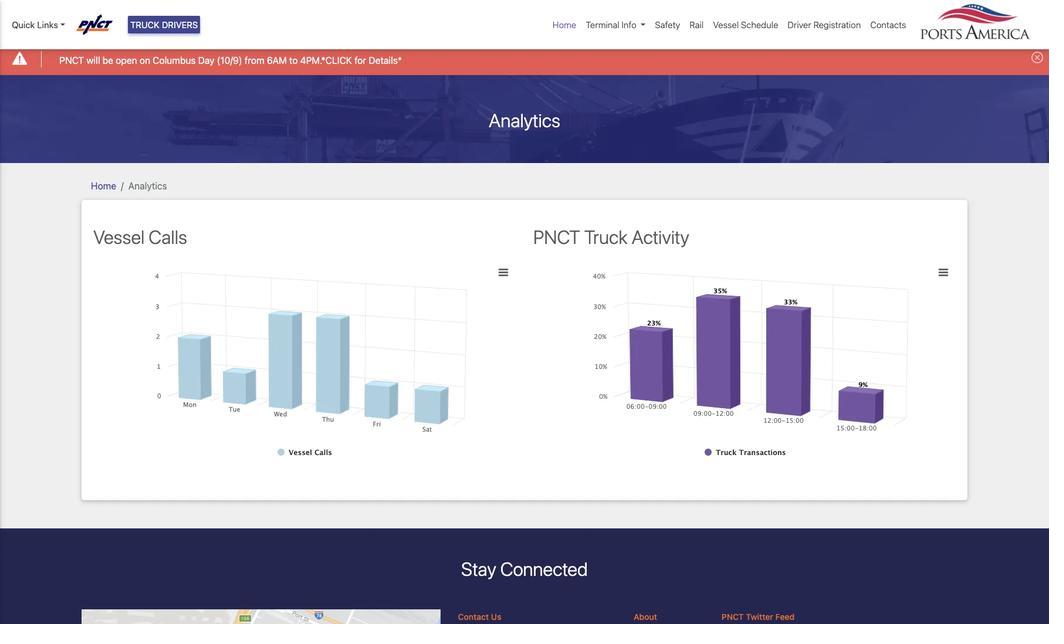 Task type: describe. For each thing, give the bounding box(es) containing it.
to
[[289, 55, 298, 65]]

quick
[[12, 19, 35, 30]]

safety link
[[650, 13, 685, 36]]

schedule
[[741, 19, 778, 30]]

twitter
[[746, 612, 773, 622]]

driver registration link
[[783, 13, 866, 36]]

vessel schedule link
[[708, 13, 783, 36]]

0 horizontal spatial analytics
[[128, 180, 167, 191]]

feed
[[775, 612, 795, 622]]

vessel for vessel schedule
[[713, 19, 739, 30]]

from
[[245, 55, 264, 65]]

will
[[86, 55, 100, 65]]

stay
[[461, 558, 496, 580]]

about
[[634, 612, 657, 622]]

on
[[140, 55, 150, 65]]

quick links link
[[12, 18, 65, 31]]

pnct will be open on columbus day (10/9) from 6am to 4pm.*click for details* link
[[59, 53, 402, 67]]

contacts
[[870, 19, 906, 30]]

pnct for pnct will be open on columbus day (10/9) from 6am to 4pm.*click for details*
[[59, 55, 84, 65]]

details*
[[369, 55, 402, 65]]

activity
[[632, 226, 689, 248]]

truck drivers link
[[128, 16, 200, 34]]

close image
[[1032, 52, 1043, 64]]

connected
[[500, 558, 588, 580]]

0 vertical spatial analytics
[[489, 109, 560, 131]]

6am
[[267, 55, 287, 65]]

pnct truck activity
[[533, 226, 689, 248]]

driver registration
[[788, 19, 861, 30]]

registration
[[814, 19, 861, 30]]



Task type: vqa. For each thing, say whether or not it's contained in the screenshot.
right Home Link
yes



Task type: locate. For each thing, give the bounding box(es) containing it.
quick links
[[12, 19, 58, 30]]

drivers
[[162, 19, 198, 30]]

pnct for pnct twitter feed
[[722, 612, 744, 622]]

0 horizontal spatial vessel
[[93, 226, 145, 248]]

1 vertical spatial analytics
[[128, 180, 167, 191]]

contact
[[458, 612, 489, 622]]

1 vertical spatial vessel
[[93, 226, 145, 248]]

calls
[[149, 226, 187, 248]]

truck drivers
[[130, 19, 198, 30]]

0 vertical spatial home link
[[548, 13, 581, 36]]

1 horizontal spatial home link
[[548, 13, 581, 36]]

contact us
[[458, 612, 501, 622]]

1 horizontal spatial pnct
[[533, 226, 580, 248]]

links
[[37, 19, 58, 30]]

be
[[103, 55, 113, 65]]

1 horizontal spatial truck
[[584, 226, 628, 248]]

stay connected
[[461, 558, 588, 580]]

4pm.*click
[[300, 55, 352, 65]]

columbus
[[153, 55, 196, 65]]

pnct will be open on columbus day (10/9) from 6am to 4pm.*click for details*
[[59, 55, 402, 65]]

terminal
[[586, 19, 619, 30]]

us
[[491, 612, 501, 622]]

contacts link
[[866, 13, 911, 36]]

truck left drivers
[[130, 19, 160, 30]]

0 horizontal spatial home link
[[91, 180, 116, 191]]

safety
[[655, 19, 680, 30]]

home
[[553, 19, 576, 30], [91, 180, 116, 191]]

(10/9)
[[217, 55, 242, 65]]

1 vertical spatial pnct
[[533, 226, 580, 248]]

vessel calls
[[93, 226, 187, 248]]

1 horizontal spatial analytics
[[489, 109, 560, 131]]

driver
[[788, 19, 811, 30]]

rail link
[[685, 13, 708, 36]]

info
[[622, 19, 636, 30]]

0 horizontal spatial truck
[[130, 19, 160, 30]]

0 vertical spatial truck
[[130, 19, 160, 30]]

analytics
[[489, 109, 560, 131], [128, 180, 167, 191]]

truck left activity
[[584, 226, 628, 248]]

2 horizontal spatial pnct
[[722, 612, 744, 622]]

1 vertical spatial home link
[[91, 180, 116, 191]]

vessel schedule
[[713, 19, 778, 30]]

0 vertical spatial vessel
[[713, 19, 739, 30]]

terminal info link
[[581, 13, 650, 36]]

0 vertical spatial pnct
[[59, 55, 84, 65]]

pnct
[[59, 55, 84, 65], [533, 226, 580, 248], [722, 612, 744, 622]]

for
[[354, 55, 366, 65]]

1 vertical spatial home
[[91, 180, 116, 191]]

pnct for pnct truck activity
[[533, 226, 580, 248]]

1 horizontal spatial home
[[553, 19, 576, 30]]

0 horizontal spatial home
[[91, 180, 116, 191]]

home link
[[548, 13, 581, 36], [91, 180, 116, 191]]

day
[[198, 55, 215, 65]]

1 vertical spatial truck
[[584, 226, 628, 248]]

truck
[[130, 19, 160, 30], [584, 226, 628, 248]]

pnct will be open on columbus day (10/9) from 6am to 4pm.*click for details* alert
[[0, 43, 1049, 75]]

vessel inside 'link'
[[713, 19, 739, 30]]

0 vertical spatial home
[[553, 19, 576, 30]]

vessel for vessel calls
[[93, 226, 145, 248]]

pnct twitter feed
[[722, 612, 795, 622]]

rail
[[690, 19, 704, 30]]

vessel
[[713, 19, 739, 30], [93, 226, 145, 248]]

0 horizontal spatial pnct
[[59, 55, 84, 65]]

vessel left the calls
[[93, 226, 145, 248]]

pnct inside "link"
[[59, 55, 84, 65]]

terminal info
[[586, 19, 636, 30]]

2 vertical spatial pnct
[[722, 612, 744, 622]]

open
[[116, 55, 137, 65]]

1 horizontal spatial vessel
[[713, 19, 739, 30]]

vessel right rail at the top right
[[713, 19, 739, 30]]



